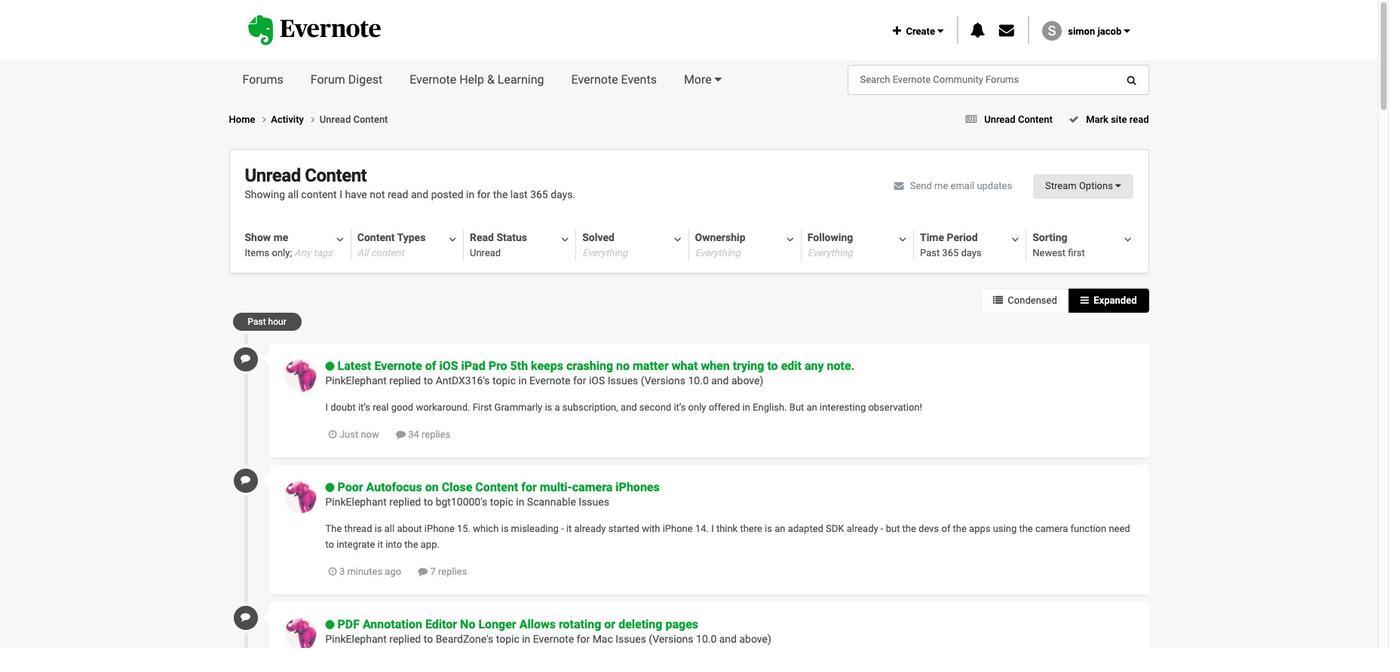 Task type: locate. For each thing, give the bounding box(es) containing it.
1 comment image from the top
[[241, 354, 250, 363]]

only left the offered
[[688, 402, 706, 413]]

replies for ios
[[422, 429, 451, 440]]

unread up showing
[[245, 165, 301, 187]]

pinkelephant image for poor autofocus on close content for multi-camera iphones
[[284, 480, 317, 514]]

0 horizontal spatial -
[[561, 524, 564, 535]]

0 horizontal spatial already
[[574, 524, 606, 535]]

evernote down allows
[[533, 634, 574, 646]]

3 replied from the top
[[389, 634, 421, 646]]

everything for following
[[808, 248, 853, 259]]

2 horizontal spatial i
[[711, 524, 714, 535]]

content up pinkelephant replied to bgt10000 's topic in scannable issues
[[475, 480, 518, 495]]

it's left real
[[358, 402, 370, 413]]

all right showing
[[288, 189, 299, 201]]

caret down image inside stream options link
[[1116, 181, 1121, 191]]

think
[[716, 524, 738, 535]]

0 vertical spatial pinkelephant link
[[325, 375, 387, 387]]

content right "all"
[[371, 248, 404, 259]]

(versions
[[641, 375, 686, 387], [649, 634, 694, 646]]

an inside the thread is all about iphone 15. which is misleading - it already started with iphone 14.      i think there is an adapted sdk already - but the devs of the apps using the camera function need to integrate it into the app.
[[775, 524, 785, 535]]

evernote help & learning link
[[396, 60, 558, 100]]

0 horizontal spatial comment image
[[396, 430, 406, 440]]

is right the thread at bottom
[[375, 524, 382, 535]]

topic down poor autofocus on close content for multi-camera iphones
[[490, 496, 513, 508]]

2 vertical spatial pinkelephant link
[[325, 634, 387, 646]]

i left have
[[339, 189, 342, 201]]

me right show
[[273, 232, 288, 244]]

caret down image left notifications image
[[938, 26, 944, 36]]

all for content
[[288, 189, 299, 201]]

1 pinkelephant image from the top
[[284, 480, 317, 514]]

2 vertical spatial replied
[[389, 634, 421, 646]]

0 vertical spatial 365
[[530, 189, 548, 201]]

evernote events
[[571, 72, 657, 87]]

3 pinkelephant link from the top
[[325, 634, 387, 646]]

content inside the "unread content showing all content i have not read and posted in for the last 365 days."
[[301, 189, 337, 201]]

1 pinkelephant link from the top
[[325, 375, 387, 387]]

grammarly
[[494, 402, 542, 413]]

comment image left 34
[[396, 430, 406, 440]]

antdx316 link
[[436, 375, 483, 387]]

1 vertical spatial i
[[325, 402, 328, 413]]

0 horizontal spatial read
[[388, 189, 408, 201]]

replies right 7
[[438, 566, 467, 578]]

for down rotating
[[577, 634, 590, 646]]

pinkelephant link for pdf
[[325, 634, 387, 646]]

everything inside following everything
[[808, 248, 853, 259]]

learning
[[498, 72, 544, 87]]

1 vertical spatial caret down image
[[715, 73, 722, 85]]

1 horizontal spatial i
[[339, 189, 342, 201]]

(versions down pages
[[649, 634, 694, 646]]

everything down following
[[808, 248, 853, 259]]

issues down deleting
[[616, 634, 646, 646]]

(versions down matter
[[641, 375, 686, 387]]

simon jacob link
[[1068, 26, 1130, 37]]

1 horizontal spatial content
[[371, 248, 404, 259]]

2 comment image from the top
[[241, 475, 250, 485]]

topic down pdf annotation editor no longer allows rotating or deleting pages at bottom
[[496, 634, 519, 646]]

0 horizontal spatial everything
[[582, 248, 628, 259]]

replied
[[389, 375, 421, 387], [389, 496, 421, 508], [389, 634, 421, 646]]

to for latest evernote of ios ipad pro 5th keeps crashing no matter what when trying to edit any note.
[[424, 375, 433, 387]]

replied for autofocus
[[389, 496, 421, 508]]

in down 5th
[[518, 375, 527, 387]]

content inside the "unread content showing all content i have not read and posted in for the last 365 days."
[[305, 165, 367, 187]]

to for pdf annotation editor no longer allows rotating or deleting pages
[[424, 634, 433, 646]]

pinkelephant down pdf
[[325, 634, 387, 646]]

0 horizontal spatial unread content link
[[320, 114, 388, 125]]

0 horizontal spatial an
[[775, 524, 785, 535]]

iphone up app.
[[424, 524, 455, 535]]

- left but
[[881, 524, 884, 535]]

started
[[608, 524, 639, 535]]

comment image left 7
[[418, 567, 428, 577]]

simon jacob image
[[1042, 21, 1062, 41]]

replied down autofocus at the bottom
[[389, 496, 421, 508]]

go to first unread post image left pdf
[[325, 620, 334, 631]]

more
[[684, 72, 712, 87]]

pinkelephant image
[[284, 359, 317, 392]]

it's
[[358, 402, 370, 413], [674, 402, 686, 413]]

1 vertical spatial pinkelephant image
[[284, 618, 317, 649]]

it
[[566, 524, 572, 535], [378, 539, 383, 551]]

comment image inside 7 replies link
[[418, 567, 428, 577]]

pdf
[[337, 618, 360, 632]]

workaround.
[[416, 402, 470, 413]]

2 vertical spatial topic
[[496, 634, 519, 646]]

pinkelephant down latest
[[325, 375, 387, 387]]

caret down image right 'more'
[[715, 73, 722, 85]]

0 horizontal spatial only
[[272, 248, 290, 259]]

2 go to first unread post image from the top
[[325, 620, 334, 631]]

0 vertical spatial replies
[[422, 429, 451, 440]]

0 horizontal spatial it's
[[358, 402, 370, 413]]

0 horizontal spatial all
[[288, 189, 299, 201]]

1 vertical spatial comment image
[[241, 475, 250, 485]]

ios
[[439, 359, 458, 373], [589, 375, 605, 387]]

pro
[[488, 359, 507, 373]]

but
[[886, 524, 900, 535]]

antdx316
[[436, 375, 483, 387]]

topic for allows
[[496, 634, 519, 646]]

1 vertical spatial 10.0
[[696, 634, 717, 646]]

unread content link left check icon
[[961, 114, 1053, 125]]

all up into
[[384, 524, 395, 535]]

in for rotating
[[522, 634, 530, 646]]

2 horizontal spatial everything
[[808, 248, 853, 259]]

only inside show me items only ; any tags
[[272, 248, 290, 259]]

go to first unread post image
[[325, 483, 334, 494]]

0 vertical spatial pinkelephant
[[325, 375, 387, 387]]

just now
[[339, 429, 379, 440]]

1 horizontal spatial comment image
[[418, 567, 428, 577]]

3 minutes ago link
[[328, 566, 401, 578]]

pinkelephant link down pdf
[[325, 634, 387, 646]]

2 vertical spatial issues
[[616, 634, 646, 646]]

1 vertical spatial it
[[378, 539, 383, 551]]

read
[[470, 232, 494, 244]]

2 already from the left
[[847, 524, 878, 535]]

0 horizontal spatial content
[[301, 189, 337, 201]]

pdf annotation editor no longer allows rotating or deleting pages
[[337, 618, 698, 632]]

angle right image
[[311, 115, 315, 124]]

in right 'posted'
[[466, 189, 475, 201]]

&
[[487, 72, 495, 87]]

1 vertical spatial 's
[[481, 496, 487, 508]]

jacob
[[1098, 26, 1122, 37]]

0 horizontal spatial unread content
[[320, 114, 388, 125]]

0 vertical spatial all
[[288, 189, 299, 201]]

an
[[807, 402, 817, 413], [775, 524, 785, 535]]

everything inside the ownership everything
[[695, 248, 740, 259]]

in for 5th
[[518, 375, 527, 387]]

check image
[[1069, 115, 1079, 124]]

scannable issues link
[[527, 496, 609, 508]]

1 vertical spatial past
[[248, 317, 266, 327]]

ownership
[[695, 232, 746, 244]]

unread content link down forum digest link
[[320, 114, 388, 125]]

0 vertical spatial caret down image
[[1124, 26, 1130, 36]]

posted
[[431, 189, 464, 201]]

- down scannable issues link
[[561, 524, 564, 535]]

notifications image
[[970, 23, 985, 38]]

using
[[993, 524, 1017, 535]]

comment image for autofocus
[[418, 567, 428, 577]]

1 horizontal spatial past
[[920, 248, 940, 259]]

to down on
[[424, 496, 433, 508]]

in down pdf annotation editor no longer allows rotating or deleting pages link
[[522, 634, 530, 646]]

0 horizontal spatial ios
[[439, 359, 458, 373]]

1 horizontal spatial of
[[942, 524, 951, 535]]

0 vertical spatial replied
[[389, 375, 421, 387]]

everything down ownership
[[695, 248, 740, 259]]

1 vertical spatial caret down image
[[1116, 181, 1121, 191]]

1 vertical spatial read
[[388, 189, 408, 201]]

already left started in the bottom left of the page
[[574, 524, 606, 535]]

mark site read
[[1084, 114, 1149, 125]]

days.
[[551, 189, 576, 201]]

for left "last" at the left top
[[477, 189, 490, 201]]

read right the not
[[388, 189, 408, 201]]

1 horizontal spatial -
[[881, 524, 884, 535]]

topic down pro
[[493, 375, 516, 387]]

0 vertical spatial pinkelephant image
[[284, 480, 317, 514]]

bgt10000
[[436, 496, 481, 508]]

pinkelephant for latest
[[325, 375, 387, 387]]

i left doubt
[[325, 402, 328, 413]]

in down poor autofocus on close content for multi-camera iphones 'link'
[[516, 496, 524, 508]]

all inside the thread is all about iphone 15. which is misleading - it already started with iphone 14.      i think there is an adapted sdk already - but the devs of the apps using the camera function need to integrate it into the app.
[[384, 524, 395, 535]]

unread content link
[[320, 114, 388, 125], [961, 114, 1053, 125]]

of up antdx316 "link"
[[425, 359, 436, 373]]

all
[[357, 248, 368, 259]]

0 horizontal spatial me
[[273, 232, 288, 244]]

camera left function
[[1035, 524, 1068, 535]]

go to first unread post image left latest
[[325, 361, 334, 372]]

1 vertical spatial me
[[273, 232, 288, 244]]

content inside content types all content
[[357, 232, 395, 244]]

evernote user forum image
[[248, 15, 381, 45]]

status
[[497, 232, 527, 244]]

1 horizontal spatial caret down image
[[1124, 26, 1130, 36]]

1 go to first unread post image from the top
[[325, 361, 334, 372]]

me for send
[[934, 181, 948, 192]]

no
[[460, 618, 475, 632]]

evernote down keeps
[[530, 375, 570, 387]]

0 horizontal spatial 365
[[530, 189, 548, 201]]

ios up antdx316 "link"
[[439, 359, 458, 373]]

1 vertical spatial (versions
[[649, 634, 694, 646]]

home link
[[229, 112, 271, 127]]

1 pinkelephant from the top
[[325, 375, 387, 387]]

sdk
[[826, 524, 844, 535]]

me
[[934, 181, 948, 192], [273, 232, 288, 244]]

beardzone link
[[436, 634, 487, 646]]

an left adapted
[[775, 524, 785, 535]]

to down editor
[[424, 634, 433, 646]]

2 it's from the left
[[674, 402, 686, 413]]

0 vertical spatial caret down image
[[938, 26, 944, 36]]

for up scannable
[[521, 480, 537, 495]]

pinkelephant down poor
[[325, 496, 387, 508]]

0 vertical spatial above)
[[731, 375, 763, 387]]

caret down image
[[1124, 26, 1130, 36], [715, 73, 722, 85]]

comment image for evernote
[[396, 430, 406, 440]]

replied up good
[[389, 375, 421, 387]]

it's right second at the bottom
[[674, 402, 686, 413]]

i inside the thread is all about iphone 15. which is misleading - it already started with iphone 14.      i think there is an adapted sdk already - but the devs of the apps using the camera function need to integrate it into the app.
[[711, 524, 714, 535]]

10.0 down pages
[[696, 634, 717, 646]]

1 vertical spatial 365
[[942, 248, 959, 259]]

1 horizontal spatial ios
[[589, 375, 605, 387]]

and inside the "unread content showing all content i have not read and posted in for the last 365 days."
[[411, 189, 429, 201]]

2 pinkelephant from the top
[[325, 496, 387, 508]]

1 vertical spatial replies
[[438, 566, 467, 578]]

an right the but
[[807, 402, 817, 413]]

;
[[290, 248, 292, 259]]

1 horizontal spatial only
[[688, 402, 706, 413]]

3 pinkelephant from the top
[[325, 634, 387, 646]]

0 vertical spatial go to first unread post image
[[325, 361, 334, 372]]

1 - from the left
[[561, 524, 564, 535]]

caret down image right the options
[[1116, 181, 1121, 191]]

envelope image
[[893, 181, 905, 191]]

create link
[[893, 26, 944, 37]]

0 vertical spatial only
[[272, 248, 290, 259]]

digest
[[348, 72, 382, 87]]

trying
[[733, 359, 764, 373]]

issues down no
[[608, 375, 638, 387]]

any
[[805, 359, 824, 373]]

1 replied from the top
[[389, 375, 421, 387]]

showing
[[245, 189, 285, 201]]

1 vertical spatial go to first unread post image
[[325, 620, 334, 631]]

pinkelephant image left go to first unread post icon
[[284, 480, 317, 514]]

3 comment image from the top
[[241, 612, 250, 622]]

1 vertical spatial all
[[384, 524, 395, 535]]

1 it's from the left
[[358, 402, 370, 413]]

1 vertical spatial issues
[[579, 496, 609, 508]]

1 vertical spatial of
[[942, 524, 951, 535]]

1 vertical spatial an
[[775, 524, 785, 535]]

offered
[[709, 402, 740, 413]]

0 horizontal spatial caret down image
[[938, 26, 944, 36]]

observation!
[[868, 402, 922, 413]]

latest evernote of ios ipad pro 5th keeps crashing no matter what when trying to edit any note.
[[337, 359, 855, 373]]

all inside the "unread content showing all content i have not read and posted in for the last 365 days."
[[288, 189, 299, 201]]

iphone left 14. on the bottom right
[[663, 524, 693, 535]]

1 vertical spatial pinkelephant
[[325, 496, 387, 508]]

rotating
[[559, 618, 601, 632]]

365 inside the "unread content showing all content i have not read and posted in for the last 365 days."
[[530, 189, 548, 201]]

caret down image inside more link
[[715, 73, 722, 85]]

comment image inside "34 replies" link
[[396, 430, 406, 440]]

1 vertical spatial comment image
[[418, 567, 428, 577]]

pinkelephant link for poor
[[325, 496, 387, 508]]

0 vertical spatial i
[[339, 189, 342, 201]]

2 vertical spatial i
[[711, 524, 714, 535]]

pinkelephant
[[325, 375, 387, 387], [325, 496, 387, 508], [325, 634, 387, 646]]

unread down read
[[470, 248, 501, 259]]

3 everything from the left
[[808, 248, 853, 259]]

with
[[642, 524, 660, 535]]

caret down image right jacob
[[1124, 26, 1130, 36]]

-
[[561, 524, 564, 535], [881, 524, 884, 535]]

only
[[272, 248, 290, 259], [688, 402, 706, 413]]

show me items only ; any tags
[[245, 232, 332, 259]]

list image
[[993, 295, 1003, 305]]

for
[[477, 189, 490, 201], [573, 375, 586, 387], [521, 480, 537, 495], [577, 634, 590, 646]]

subscription,
[[562, 402, 618, 413]]

evernote for mac issues (versions 10.0 and above) link
[[533, 634, 771, 646]]

camera up scannable issues link
[[572, 480, 613, 495]]

good
[[391, 402, 413, 413]]

pinkelephant image
[[284, 480, 317, 514], [284, 618, 317, 649]]

caret down image for simon jacob
[[1124, 26, 1130, 36]]

10.0 down what
[[688, 375, 709, 387]]

pinkelephant image for pdf annotation editor no longer allows rotating or deleting pages
[[284, 618, 317, 649]]

1 horizontal spatial camera
[[1035, 524, 1068, 535]]

2 pinkelephant image from the top
[[284, 618, 317, 649]]

's down longer
[[487, 634, 493, 646]]

1 everything from the left
[[582, 248, 628, 259]]

search image
[[1127, 75, 1136, 85]]

comment image
[[241, 354, 250, 363], [241, 475, 250, 485], [241, 612, 250, 622]]

0 vertical spatial (versions
[[641, 375, 686, 387]]

pinkelephant image left pdf
[[284, 618, 317, 649]]

me for show
[[273, 232, 288, 244]]

sorting
[[1033, 232, 1068, 244]]

content
[[301, 189, 337, 201], [371, 248, 404, 259]]

365 inside time period past 365 days
[[942, 248, 959, 259]]

simon
[[1068, 26, 1095, 37]]

0 horizontal spatial caret down image
[[715, 73, 722, 85]]

0 horizontal spatial of
[[425, 359, 436, 373]]

unread right newspaper o image
[[984, 114, 1016, 125]]

0 vertical spatial camera
[[572, 480, 613, 495]]

past left the hour
[[248, 317, 266, 327]]

topic for for
[[490, 496, 513, 508]]

past down "time"
[[920, 248, 940, 259]]

1 horizontal spatial iphone
[[663, 524, 693, 535]]

go to first unread post image
[[325, 361, 334, 372], [325, 620, 334, 631]]

1 vertical spatial pinkelephant link
[[325, 496, 387, 508]]

on
[[425, 480, 439, 495]]

into
[[386, 539, 402, 551]]

issues up started in the bottom left of the page
[[579, 496, 609, 508]]

content up "all"
[[357, 232, 395, 244]]

pinkelephant replied to antdx316 's topic in evernote for ios issues (versions 10.0 and above)
[[325, 375, 763, 387]]

2 everything from the left
[[695, 248, 740, 259]]

(versions for pages
[[649, 634, 694, 646]]

the left "last" at the left top
[[493, 189, 508, 201]]

already
[[574, 524, 606, 535], [847, 524, 878, 535]]

angle right image
[[263, 115, 266, 124]]

0 vertical spatial comment image
[[396, 430, 406, 440]]

's down poor autofocus on close content for multi-camera iphones
[[481, 496, 487, 508]]

is right there
[[765, 524, 772, 535]]

unread content showing all content i have not read and posted in for the last 365 days.
[[245, 165, 576, 201]]

34
[[408, 429, 419, 440]]

me inside show me items only ; any tags
[[273, 232, 288, 244]]

0 horizontal spatial past
[[248, 317, 266, 327]]

caret down image
[[938, 26, 944, 36], [1116, 181, 1121, 191]]

2 vertical spatial 's
[[487, 634, 493, 646]]

everything down solved
[[582, 248, 628, 259]]

0 vertical spatial past
[[920, 248, 940, 259]]

comment image
[[396, 430, 406, 440], [418, 567, 428, 577]]

read
[[1130, 114, 1149, 125], [388, 189, 408, 201]]

1 horizontal spatial everything
[[695, 248, 740, 259]]

the thread is all about iphone 15. which is misleading - it already started with iphone 14.      i think there is an adapted sdk already - but the devs of the apps using the camera function need to integrate it into the app.
[[325, 524, 1130, 551]]

2 replied from the top
[[389, 496, 421, 508]]

2 vertical spatial comment image
[[241, 612, 250, 622]]

0 vertical spatial content
[[301, 189, 337, 201]]

1 vertical spatial topic
[[490, 496, 513, 508]]

unread content right newspaper o image
[[984, 114, 1053, 125]]

1 horizontal spatial already
[[847, 524, 878, 535]]

stream
[[1045, 181, 1077, 192]]

's down pro
[[483, 375, 490, 387]]

me right 'send'
[[934, 181, 948, 192]]

2 vertical spatial pinkelephant
[[325, 634, 387, 646]]

unread content down forum digest link
[[320, 114, 388, 125]]

0 vertical spatial comment image
[[241, 354, 250, 363]]

pinkelephant link down latest
[[325, 375, 387, 387]]

replied for evernote
[[389, 375, 421, 387]]

content inside content types all content
[[371, 248, 404, 259]]

365 right "last" at the left top
[[530, 189, 548, 201]]

to up workaround.
[[424, 375, 433, 387]]

deleting
[[619, 618, 663, 632]]

mark
[[1086, 114, 1109, 125]]

poor
[[337, 480, 363, 495]]

the
[[493, 189, 508, 201], [902, 524, 916, 535], [953, 524, 967, 535], [1019, 524, 1033, 535], [404, 539, 418, 551]]

0 vertical spatial me
[[934, 181, 948, 192]]

's for content
[[481, 496, 487, 508]]

2 pinkelephant link from the top
[[325, 496, 387, 508]]

365 down period
[[942, 248, 959, 259]]

plus image
[[893, 26, 901, 36]]

0 vertical spatial read
[[1130, 114, 1149, 125]]

0 vertical spatial an
[[807, 402, 817, 413]]

1 horizontal spatial 365
[[942, 248, 959, 259]]

0 vertical spatial 10.0
[[688, 375, 709, 387]]

forum
[[311, 72, 345, 87]]

0 vertical spatial issues
[[608, 375, 638, 387]]

read right site
[[1130, 114, 1149, 125]]

1 horizontal spatial me
[[934, 181, 948, 192]]

replied down annotation
[[389, 634, 421, 646]]

not
[[370, 189, 385, 201]]

1 vertical spatial replied
[[389, 496, 421, 508]]

already right sdk
[[847, 524, 878, 535]]

ios down latest evernote of ios ipad pro 5th keeps crashing no matter what when trying to edit any note. link
[[589, 375, 605, 387]]

caret down image inside the simon jacob link
[[1124, 26, 1130, 36]]

1 horizontal spatial unread content link
[[961, 114, 1053, 125]]

14.
[[695, 524, 709, 535]]



Task type: vqa. For each thing, say whether or not it's contained in the screenshot.


Task type: describe. For each thing, give the bounding box(es) containing it.
for down crashing
[[573, 375, 586, 387]]

the inside the "unread content showing all content i have not read and posted in for the last 365 days."
[[493, 189, 508, 201]]

hour
[[268, 317, 286, 327]]

evernote left events
[[571, 72, 618, 87]]

a
[[555, 402, 560, 413]]

in inside the "unread content showing all content i have not read and posted in for the last 365 days."
[[466, 189, 475, 201]]

doubt
[[331, 402, 356, 413]]

issues for deleting
[[616, 634, 646, 646]]

for inside the "unread content showing all content i have not read and posted in for the last 365 days."
[[477, 189, 490, 201]]

read status unread
[[470, 232, 527, 259]]

's for ipad
[[483, 375, 490, 387]]

0 vertical spatial ios
[[439, 359, 458, 373]]

everything for ownership
[[695, 248, 740, 259]]

last
[[510, 189, 528, 201]]

stream options link
[[1033, 175, 1133, 199]]

home
[[229, 114, 258, 125]]

create
[[901, 26, 938, 37]]

camera inside the thread is all about iphone 15. which is misleading - it already started with iphone 14.      i think there is an adapted sdk already - but the devs of the apps using the camera function need to integrate it into the app.
[[1035, 524, 1068, 535]]

events
[[621, 72, 657, 87]]

expanded
[[1089, 295, 1137, 306]]

past inside time period past 365 days
[[920, 248, 940, 259]]

3
[[339, 566, 345, 578]]

edit
[[781, 359, 802, 373]]

beardzone
[[436, 634, 487, 646]]

newspaper o image
[[966, 115, 977, 124]]

site
[[1111, 114, 1127, 125]]

10.0 for pages
[[696, 634, 717, 646]]

0 vertical spatial of
[[425, 359, 436, 373]]

second
[[639, 402, 671, 413]]

2 unread content link from the left
[[961, 114, 1053, 125]]

evernote left help
[[410, 72, 456, 87]]

any
[[294, 248, 311, 259]]

content down digest
[[353, 114, 388, 125]]

1 iphone from the left
[[424, 524, 455, 535]]

now
[[361, 429, 379, 440]]

iphones
[[616, 480, 660, 495]]

what
[[672, 359, 698, 373]]

the right 'using'
[[1019, 524, 1033, 535]]

the right but
[[902, 524, 916, 535]]

issues for crashing
[[608, 375, 638, 387]]

pinkelephant for pdf
[[325, 634, 387, 646]]

solved
[[582, 232, 615, 244]]

latest evernote of ios ipad pro 5th keeps crashing no matter what when trying to edit any note. link
[[337, 359, 855, 373]]

to for poor autofocus on close content for multi-camera iphones
[[424, 496, 433, 508]]

the left apps
[[953, 524, 967, 535]]

forums
[[242, 72, 283, 87]]

the down about
[[404, 539, 418, 551]]

15.
[[457, 524, 471, 535]]

1 unread content from the left
[[320, 114, 388, 125]]

pages
[[666, 618, 698, 632]]

unread right angle right image
[[320, 114, 351, 125]]

function
[[1071, 524, 1107, 535]]

scannable
[[527, 496, 576, 508]]

1 vertical spatial only
[[688, 402, 706, 413]]

help
[[459, 72, 484, 87]]

activity link
[[271, 112, 320, 127]]

longer
[[478, 618, 516, 632]]

evernote help & learning
[[410, 72, 544, 87]]

clock o image
[[328, 567, 337, 577]]

following everything
[[808, 232, 853, 259]]

english.
[[753, 402, 787, 413]]

unread inside the 'read status unread'
[[470, 248, 501, 259]]

caret down image for more
[[715, 73, 722, 85]]

10.0 for no
[[688, 375, 709, 387]]

crashing
[[566, 359, 613, 373]]

just now link
[[328, 429, 379, 440]]

ago
[[385, 566, 401, 578]]

following
[[808, 232, 853, 244]]

0 horizontal spatial i
[[325, 402, 328, 413]]

solved everything
[[582, 232, 628, 259]]

messages image
[[999, 23, 1014, 38]]

replied for annotation
[[389, 634, 421, 646]]

2 - from the left
[[881, 524, 884, 535]]

bars image
[[1081, 295, 1089, 305]]

comment image for latest
[[241, 354, 250, 363]]

5th
[[510, 359, 528, 373]]

forum digest link
[[297, 60, 396, 100]]

keeps
[[531, 359, 563, 373]]

unread inside the "unread content showing all content i have not read and posted in for the last 365 days."
[[245, 165, 301, 187]]

send me email updates link
[[881, 175, 1024, 199]]

in right the offered
[[743, 402, 750, 413]]

Search search field
[[848, 66, 1040, 94]]

clock o image
[[328, 430, 337, 440]]

everything for solved
[[582, 248, 628, 259]]

have
[[345, 189, 367, 201]]

just
[[339, 429, 358, 440]]

go to first unread post image for pdf annotation editor no longer allows rotating or deleting pages
[[325, 620, 334, 631]]

evernote up good
[[374, 359, 422, 373]]

pinkelephant replied to bgt10000 's topic in scannable issues
[[325, 496, 609, 508]]

1 vertical spatial ios
[[589, 375, 605, 387]]

or
[[604, 618, 616, 632]]

to left edit on the right
[[767, 359, 778, 373]]

is left a
[[545, 402, 552, 413]]

all for thread
[[384, 524, 395, 535]]

ownership everything
[[695, 232, 746, 259]]

poor autofocus on close content for multi-camera iphones link
[[337, 480, 660, 495]]

comment image for pdf
[[241, 612, 250, 622]]

bgt10000 link
[[436, 496, 481, 508]]

i doubt it's real good workaround. first grammarly is a subscription, and second it's only offered in english.      but an interesting observation!
[[325, 402, 922, 413]]

there
[[740, 524, 762, 535]]

mac
[[593, 634, 613, 646]]

1 already from the left
[[574, 524, 606, 535]]

condensed link
[[981, 289, 1069, 313]]

is right which
[[501, 524, 509, 535]]

1 unread content link from the left
[[320, 114, 388, 125]]

allows
[[519, 618, 556, 632]]

34 replies link
[[396, 429, 451, 440]]

ipad
[[461, 359, 485, 373]]

mark site read link
[[1064, 114, 1149, 125]]

misleading
[[511, 524, 559, 535]]

2 unread content from the left
[[984, 114, 1053, 125]]

about
[[397, 524, 422, 535]]

newest
[[1033, 248, 1066, 259]]

above) for pdf annotation editor no longer allows rotating or deleting pages
[[739, 634, 771, 646]]

pinkelephant link for latest
[[325, 375, 387, 387]]

1 horizontal spatial it
[[566, 524, 572, 535]]

replies for close
[[438, 566, 467, 578]]

no
[[616, 359, 630, 373]]

to inside the thread is all about iphone 15. which is misleading - it already started with iphone 14.      i think there is an adapted sdk already - but the devs of the apps using the camera function need to integrate it into the app.
[[325, 539, 334, 551]]

email
[[951, 181, 975, 192]]

time period past 365 days
[[920, 232, 982, 259]]

3 minutes ago
[[339, 566, 401, 578]]

pinkelephant for poor
[[325, 496, 387, 508]]

when
[[701, 359, 730, 373]]

7
[[430, 566, 436, 578]]

poor autofocus on close content for multi-camera iphones
[[337, 480, 660, 495]]

forums link
[[229, 60, 297, 100]]

2 iphone from the left
[[663, 524, 693, 535]]

close
[[442, 480, 472, 495]]

items
[[245, 248, 269, 259]]

first
[[473, 402, 492, 413]]

editor
[[425, 618, 457, 632]]

integrate
[[337, 539, 375, 551]]

1 horizontal spatial an
[[807, 402, 817, 413]]

stream options
[[1045, 181, 1116, 192]]

of inside the thread is all about iphone 15. which is misleading - it already started with iphone 14.      i think there is an adapted sdk already - but the devs of the apps using the camera function need to integrate it into the app.
[[942, 524, 951, 535]]

evernote events link
[[558, 60, 670, 100]]

1 horizontal spatial read
[[1130, 114, 1149, 125]]

caret down image inside create link
[[938, 26, 944, 36]]

go to first unread post image for latest evernote of ios ipad pro 5th keeps crashing no matter what when trying to edit any note.
[[325, 361, 334, 372]]

comment image for poor
[[241, 475, 250, 485]]

in for multi-
[[516, 496, 524, 508]]

latest
[[337, 359, 371, 373]]

condensed
[[1003, 295, 1057, 306]]

updates
[[977, 181, 1012, 192]]

topic for pro
[[493, 375, 516, 387]]

days
[[961, 248, 982, 259]]

read inside the "unread content showing all content i have not read and posted in for the last 365 days."
[[388, 189, 408, 201]]

content left check icon
[[1018, 114, 1053, 125]]

show
[[245, 232, 271, 244]]

's for longer
[[487, 634, 493, 646]]

the
[[325, 524, 342, 535]]

(versions for no
[[641, 375, 686, 387]]

pdf annotation editor no longer allows rotating or deleting pages link
[[337, 618, 698, 632]]

need
[[1109, 524, 1130, 535]]

matter
[[633, 359, 669, 373]]

above) for latest evernote of ios ipad pro 5th keeps crashing no matter what when trying to edit any note.
[[731, 375, 763, 387]]

0 horizontal spatial it
[[378, 539, 383, 551]]

7 replies link
[[418, 566, 467, 578]]

i inside the "unread content showing all content i have not read and posted in for the last 365 days."
[[339, 189, 342, 201]]



